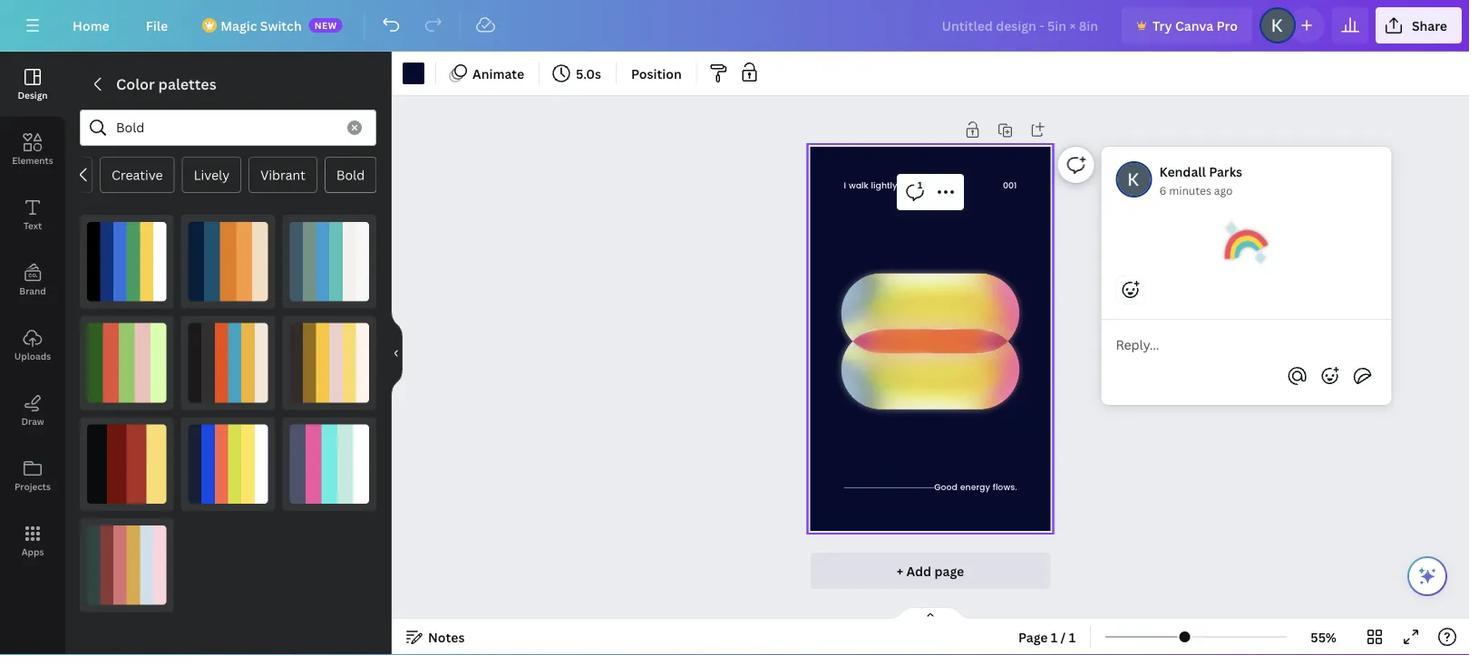 Task type: locate. For each thing, give the bounding box(es) containing it.
home link
[[58, 7, 124, 44]]

lightly
[[871, 179, 898, 193]]

design button
[[0, 52, 65, 117]]

flows.
[[993, 481, 1017, 495]]

1 right /
[[1069, 629, 1076, 646]]

1
[[918, 179, 923, 191], [1051, 629, 1058, 646], [1069, 629, 1076, 646]]

color palettes
[[116, 74, 216, 94]]

Design title text field
[[927, 7, 1115, 44]]

kendall parks list
[[1102, 147, 1399, 463]]

1 right the on
[[918, 179, 923, 191]]

design
[[18, 89, 48, 101]]

i walk lightly on this earth.
[[844, 179, 957, 193]]

page 1 / 1
[[1019, 629, 1076, 646]]

page
[[935, 563, 964, 580]]

0 horizontal spatial 1
[[918, 179, 923, 191]]

vibrant button
[[248, 157, 317, 193]]

1 left /
[[1051, 629, 1058, 646]]

apply "90s arcade" style image
[[87, 222, 167, 302]]

position
[[631, 65, 682, 82]]

palettes
[[158, 74, 216, 94]]

good
[[934, 481, 958, 495]]

lively
[[193, 166, 229, 184]]

apps
[[21, 546, 44, 558]]

i
[[844, 179, 846, 193]]

text
[[23, 219, 42, 232]]

projects
[[14, 481, 51, 493]]

#050a30 image
[[403, 63, 424, 84], [403, 63, 424, 84]]

magic
[[221, 17, 257, 34]]

55% button
[[1294, 623, 1353, 652]]

kendall
[[1160, 163, 1206, 180]]

ago
[[1214, 183, 1233, 198]]

uploads
[[14, 350, 51, 362]]

vibrant
[[260, 166, 305, 184]]

5.0s
[[576, 65, 601, 82]]

2 horizontal spatial 1
[[1069, 629, 1076, 646]]

pro
[[1217, 17, 1238, 34]]

show pages image
[[887, 607, 974, 621]]

try canva pro button
[[1122, 7, 1252, 44]]

switch
[[260, 17, 302, 34]]

apply "mint sundae" style image
[[290, 425, 369, 504]]

animate
[[473, 65, 524, 82]]

5.0s button
[[547, 59, 609, 88]]

1 button
[[901, 178, 930, 207]]

new
[[314, 19, 337, 31]]

draw button
[[0, 378, 65, 444]]

share
[[1412, 17, 1448, 34]]

minutes
[[1169, 183, 1212, 198]]

/
[[1061, 629, 1066, 646]]

notes
[[428, 629, 465, 646]]

text button
[[0, 182, 65, 248]]

apply "new dawn" style image
[[188, 222, 268, 302]]

bold
[[336, 166, 364, 184]]

parks
[[1209, 163, 1243, 180]]

apply "skate park" style image
[[188, 323, 268, 403]]

file
[[146, 17, 168, 34]]

brand button
[[0, 248, 65, 313]]

file button
[[131, 7, 182, 44]]

creative button
[[99, 157, 174, 193]]

animate button
[[444, 59, 532, 88]]

on
[[900, 179, 911, 193]]

apply "mid-century icon" style image
[[87, 526, 167, 606]]

Reply draft. Add a reply or @mention. text field
[[1116, 335, 1377, 355]]



Task type: describe. For each thing, give the bounding box(es) containing it.
good energy flows.
[[934, 481, 1017, 495]]

kendall parks 6 minutes ago
[[1160, 163, 1243, 198]]

Search color palettes search field
[[116, 111, 336, 145]]

side panel tab list
[[0, 52, 65, 574]]

apply "neon noise" style image
[[188, 425, 268, 504]]

apply "lemon meringue" style image
[[290, 323, 369, 403]]

apply "milk carton" style image
[[290, 222, 369, 302]]

1 inside button
[[918, 179, 923, 191]]

+ add page button
[[810, 553, 1051, 590]]

canva assistant image
[[1417, 566, 1438, 588]]

add
[[906, 563, 932, 580]]

bold button
[[324, 157, 376, 193]]

001
[[1003, 179, 1017, 193]]

share button
[[1376, 7, 1462, 44]]

walk
[[849, 179, 869, 193]]

canva
[[1175, 17, 1214, 34]]

apply "watermelon" style image
[[87, 323, 167, 403]]

color
[[116, 74, 155, 94]]

+
[[897, 563, 903, 580]]

6
[[1160, 183, 1167, 198]]

this
[[914, 179, 929, 193]]

magic switch
[[221, 17, 302, 34]]

main menu bar
[[0, 0, 1469, 52]]

earth.
[[932, 179, 957, 193]]

hide image
[[391, 310, 403, 397]]

notes button
[[399, 623, 472, 652]]

uploads button
[[0, 313, 65, 378]]

home
[[73, 17, 110, 34]]

elements
[[12, 154, 53, 166]]

55%
[[1311, 629, 1337, 646]]

page
[[1019, 629, 1048, 646]]

apply "outback flower" style image
[[87, 425, 167, 504]]

try canva pro
[[1153, 17, 1238, 34]]

fun button
[[46, 157, 92, 193]]

expressing gratitude image
[[1225, 221, 1268, 265]]

lively button
[[181, 157, 241, 193]]

elements button
[[0, 117, 65, 182]]

projects button
[[0, 444, 65, 509]]

apps button
[[0, 509, 65, 574]]

draw
[[21, 415, 44, 428]]

brand
[[19, 285, 46, 297]]

creative
[[111, 166, 162, 184]]

position button
[[624, 59, 689, 88]]

try
[[1153, 17, 1172, 34]]

fun
[[58, 166, 80, 184]]

+ add page
[[897, 563, 964, 580]]

energy
[[960, 481, 990, 495]]

1 horizontal spatial 1
[[1051, 629, 1058, 646]]



Task type: vqa. For each thing, say whether or not it's contained in the screenshot.
the and within the MEDIA AND PUBLISHING link
no



